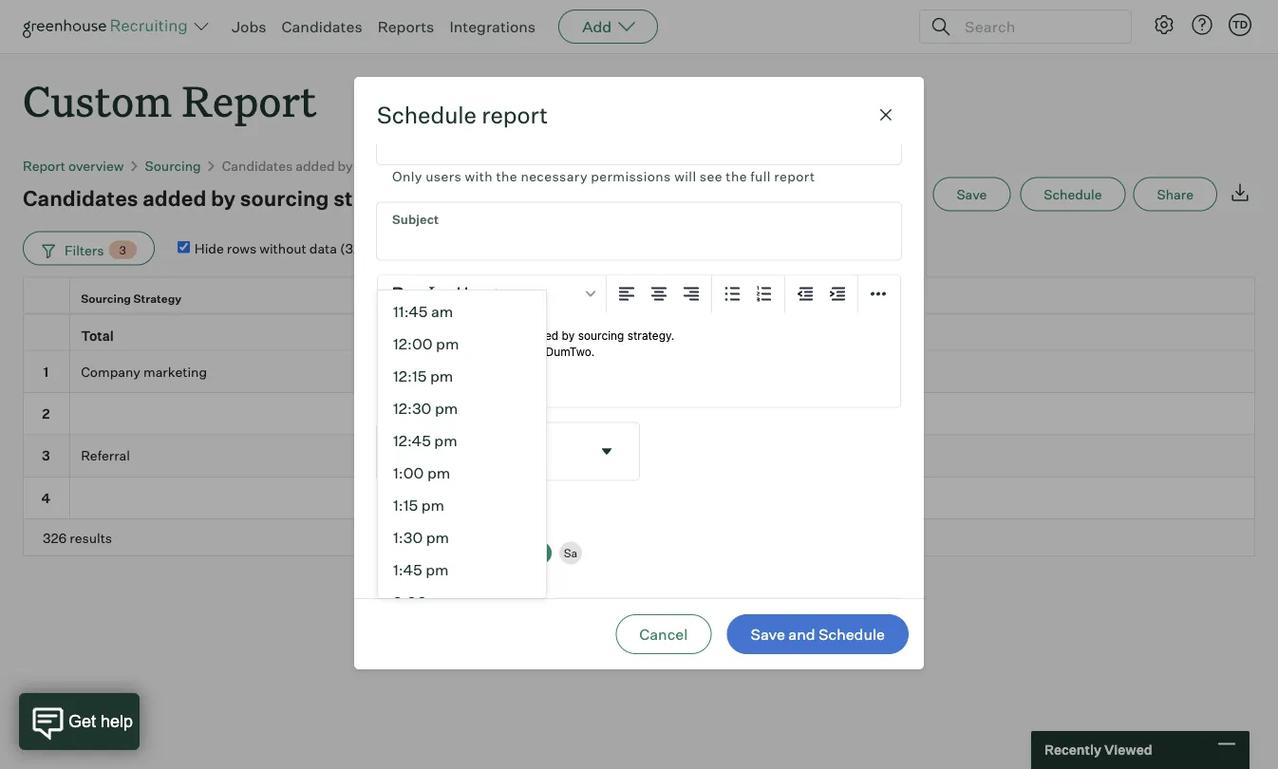 Task type: locate. For each thing, give the bounding box(es) containing it.
save
[[957, 186, 987, 202], [751, 625, 785, 644]]

11:45
[[393, 302, 428, 321]]

report inside field
[[774, 168, 815, 184]]

cell
[[355, 351, 498, 393], [498, 351, 1256, 393], [70, 393, 355, 435], [498, 393, 1256, 435], [355, 435, 498, 478], [498, 435, 1256, 478], [70, 478, 355, 520], [498, 478, 1256, 520]]

1 horizontal spatial by
[[338, 157, 353, 174]]

candidates added by sourcing strategy up (324)
[[222, 157, 465, 174]]

2 am from the top
[[431, 302, 453, 321]]

close modal icon image
[[875, 104, 898, 126]]

by left only
[[338, 157, 353, 174]]

company marketing
[[81, 363, 207, 380]]

1 vertical spatial sourcing
[[81, 291, 131, 306]]

0 horizontal spatial referral
[[81, 448, 130, 464]]

column header
[[23, 315, 70, 350], [355, 315, 498, 350], [498, 315, 1255, 350]]

sourcing
[[356, 157, 410, 174], [240, 185, 329, 211]]

hide rows without data (324)
[[194, 240, 375, 257]]

1 horizontal spatial sourcing
[[356, 157, 410, 174]]

2 vertical spatial report
[[859, 186, 902, 202]]

reports
[[378, 17, 434, 36]]

the
[[496, 168, 518, 184], [726, 168, 747, 184]]

0 horizontal spatial the
[[496, 168, 518, 184]]

report for edit report
[[859, 186, 902, 202]]

1 toolbar from the left
[[607, 275, 712, 312]]

1 am from the top
[[432, 270, 454, 289]]

0 vertical spatial report
[[182, 72, 317, 128]]

share
[[1157, 186, 1194, 202]]

candidates added by sourcing strategy
[[222, 157, 465, 174], [23, 185, 419, 211]]

company
[[81, 363, 141, 380]]

source
[[366, 291, 405, 306]]

row group containing 1
[[23, 351, 1256, 520]]

candidates inside row
[[508, 291, 571, 306]]

pm for 12:45 pm
[[434, 431, 457, 450]]

add
[[582, 17, 612, 36]]

Search text field
[[960, 13, 1114, 40]]

1 horizontal spatial sourcing
[[145, 157, 201, 174]]

report down jobs link
[[182, 72, 317, 128]]

0 vertical spatial am
[[432, 270, 454, 289]]

0 horizontal spatial by
[[211, 185, 236, 211]]

table containing total
[[23, 277, 1256, 557]]

referral right 3 cell
[[81, 448, 130, 464]]

am
[[432, 270, 454, 289], [431, 302, 453, 321]]

1 vertical spatial 3
[[42, 448, 50, 464]]

1 horizontal spatial 3
[[119, 243, 126, 257]]

1 vertical spatial report
[[23, 157, 66, 174]]

1 vertical spatial save
[[751, 625, 785, 644]]

5 row from the top
[[23, 478, 1256, 520]]

2 row from the top
[[23, 351, 1256, 393]]

sourcing inside row
[[81, 291, 131, 306]]

sourcing up hide rows without data (324)
[[240, 185, 329, 211]]

will
[[675, 168, 697, 184]]

source name
[[366, 291, 440, 306]]

1:15
[[393, 496, 418, 515]]

0 vertical spatial added
[[296, 157, 335, 174]]

marketing
[[143, 363, 207, 380]]

club
[[366, 405, 395, 422]]

1 cell
[[23, 351, 70, 393]]

sourcing up total at the left of page
[[81, 291, 131, 306]]

0 vertical spatial by
[[338, 157, 353, 174]]

the right with
[[496, 168, 518, 184]]

1 vertical spatial strategy
[[334, 185, 419, 211]]

toolbar
[[607, 275, 712, 312], [712, 275, 786, 312], [786, 275, 859, 312]]

3 inside cell
[[42, 448, 50, 464]]

11:30 am option
[[378, 263, 546, 295]]

integrations link
[[450, 17, 536, 36]]

2 vertical spatial schedule
[[819, 625, 885, 644]]

1 row from the top
[[23, 277, 1256, 319]]

list box
[[377, 263, 547, 618]]

sa
[[564, 546, 578, 560]]

1 horizontal spatial the
[[726, 168, 747, 184]]

candidates left added
[[508, 291, 571, 306]]

configure image
[[1153, 13, 1176, 36]]

td button
[[1225, 9, 1256, 40]]

necessary
[[521, 168, 588, 184]]

by up hide
[[211, 185, 236, 211]]

0 horizontal spatial 3
[[42, 448, 50, 464]]

1 column header from the left
[[23, 315, 70, 350]]

cancel
[[640, 625, 688, 644]]

1:30 pm
[[393, 528, 449, 547]]

1 vertical spatial am
[[431, 302, 453, 321]]

1 horizontal spatial report
[[182, 72, 317, 128]]

1 vertical spatial report
[[774, 168, 815, 184]]

0 horizontal spatial schedule
[[377, 101, 477, 129]]

toggle flyout image
[[597, 442, 616, 461]]

strategy down schedule report
[[413, 157, 465, 174]]

0 horizontal spatial save
[[751, 625, 785, 644]]

day(s)
[[397, 516, 437, 531]]

2 horizontal spatial report
[[859, 186, 902, 202]]

4 row from the top
[[23, 435, 1256, 478]]

1 horizontal spatial added
[[296, 157, 335, 174]]

blasts
[[397, 405, 436, 422]]

4 cell
[[23, 478, 70, 520]]

sourcing
[[145, 157, 201, 174], [81, 291, 131, 306]]

3 row from the top
[[23, 393, 1256, 435]]

0 vertical spatial candidates added by sourcing strategy
[[222, 157, 465, 174]]

2 the from the left
[[726, 168, 747, 184]]

save and schedule this report to revisit it! element
[[933, 177, 1020, 211]]

save and schedule button
[[727, 615, 909, 654]]

row group
[[23, 351, 1256, 520]]

report up with
[[482, 101, 548, 129]]

3
[[119, 243, 126, 257], [42, 448, 50, 464]]

report for custom report
[[182, 72, 317, 128]]

2:00
[[393, 593, 427, 612]]

only users with the necessary permissions will see the full report
[[392, 168, 815, 184]]

save button
[[933, 177, 1011, 211]]

2 horizontal spatial schedule
[[1044, 186, 1102, 202]]

0 vertical spatial save
[[957, 186, 987, 202]]

pm
[[436, 334, 459, 353], [430, 367, 453, 386], [435, 399, 458, 418], [434, 431, 457, 450], [427, 464, 450, 483], [421, 496, 445, 515], [426, 528, 449, 547], [426, 560, 449, 579], [430, 593, 454, 612]]

2 cell
[[23, 393, 70, 435]]

custom report
[[23, 72, 317, 128]]

0 vertical spatial strategy
[[413, 157, 465, 174]]

1 vertical spatial added
[[143, 185, 206, 211]]

referral up on
[[366, 490, 415, 506]]

report overview link
[[23, 157, 124, 174]]

12:15 pm option
[[378, 360, 546, 392]]

1 vertical spatial schedule
[[1044, 186, 1102, 202]]

greenhouse recruiting image
[[23, 15, 194, 38]]

0 horizontal spatial report
[[482, 101, 548, 129]]

1:30 pm option
[[378, 521, 546, 554]]

cancel button
[[616, 615, 712, 654]]

sourcing for sourcing
[[145, 157, 201, 174]]

custom
[[23, 72, 172, 128]]

1:45
[[393, 560, 422, 579]]

added
[[296, 157, 335, 174], [143, 185, 206, 211]]

strategy
[[413, 157, 465, 174], [334, 185, 419, 211]]

3 right 'filters'
[[119, 243, 126, 257]]

row
[[23, 277, 1256, 319], [23, 351, 1256, 393], [23, 393, 1256, 435], [23, 435, 1256, 478], [23, 478, 1256, 520]]

schedule for schedule report
[[377, 101, 477, 129]]

sourcing strategy
[[81, 291, 182, 306]]

candidates added by sourcing strategy link
[[222, 157, 465, 174]]

11:30
[[393, 270, 429, 289]]

results
[[70, 530, 112, 546]]

candidates right jobs link
[[282, 17, 362, 36]]

1 horizontal spatial schedule
[[819, 625, 885, 644]]

add button
[[559, 9, 658, 44]]

download image
[[1229, 181, 1252, 204]]

report
[[182, 72, 317, 128], [23, 157, 66, 174], [859, 186, 902, 202]]

report right 'full'
[[774, 168, 815, 184]]

1 vertical spatial referral
[[366, 490, 415, 506]]

referral
[[81, 448, 130, 464], [366, 490, 415, 506]]

candidates down report overview
[[23, 185, 138, 211]]

none field toggle flyout
[[377, 423, 639, 480]]

sourcing link
[[145, 157, 201, 174]]

share button
[[1134, 177, 1218, 211]]

1 horizontal spatial referral
[[366, 490, 415, 506]]

table
[[23, 277, 1256, 557]]

12:15
[[393, 367, 427, 386]]

report right edit
[[859, 186, 902, 202]]

1 the from the left
[[496, 168, 518, 184]]

added down sourcing link
[[143, 185, 206, 211]]

326
[[43, 530, 67, 546]]

the left 'full'
[[726, 168, 747, 184]]

sourcing left users
[[356, 157, 410, 174]]

0 vertical spatial report
[[482, 101, 548, 129]]

0 vertical spatial schedule
[[377, 101, 477, 129]]

added up data on the top
[[296, 157, 335, 174]]

report left overview
[[23, 157, 66, 174]]

1 horizontal spatial report
[[774, 168, 815, 184]]

am right 11:45
[[431, 302, 453, 321]]

am up name
[[432, 270, 454, 289]]

0 vertical spatial sourcing
[[145, 157, 201, 174]]

None field
[[377, 423, 639, 480], [377, 598, 547, 655], [554, 598, 901, 655], [377, 598, 547, 655], [554, 598, 901, 655]]

edit report
[[831, 186, 902, 202]]

3 down 2 cell
[[42, 448, 50, 464]]

12px toolbar
[[378, 275, 607, 312]]

0 horizontal spatial sourcing
[[81, 291, 131, 306]]

strategy down only
[[334, 185, 419, 211]]

see
[[700, 168, 723, 184]]

sourcing down the custom report
[[145, 157, 201, 174]]

candidates added by sourcing strategy up hide
[[23, 185, 419, 211]]

edit
[[831, 186, 856, 202]]

viewed
[[1105, 742, 1153, 758]]

save for save and schedule
[[751, 625, 785, 644]]

1 vertical spatial sourcing
[[240, 185, 329, 211]]

2 toolbar from the left
[[712, 275, 786, 312]]

None text field
[[377, 202, 901, 259]]

report
[[482, 101, 548, 129], [774, 168, 815, 184]]

1 horizontal spatial save
[[957, 186, 987, 202]]



Task type: vqa. For each thing, say whether or not it's contained in the screenshot.
HAMOUD
no



Task type: describe. For each thing, give the bounding box(es) containing it.
326 results
[[43, 530, 112, 546]]

11:45 am
[[393, 302, 453, 321]]

save and schedule
[[751, 625, 885, 644]]

total
[[81, 327, 114, 344]]

2:00 pm option
[[378, 586, 546, 618]]

name
[[407, 291, 440, 306]]

1:00
[[393, 464, 424, 483]]

save for save
[[957, 186, 987, 202]]

edit report link
[[809, 177, 924, 211]]

12px group
[[378, 275, 900, 312]]

rows
[[227, 240, 257, 257]]

added
[[574, 291, 610, 306]]

candidates added
[[508, 291, 610, 306]]

only
[[392, 168, 422, 184]]

and
[[789, 625, 815, 644]]

schedule button
[[1020, 177, 1126, 211]]

1:45 pm
[[393, 560, 449, 579]]

permissions
[[591, 168, 671, 184]]

Only users with the necessary permissions will see the full report field
[[377, 107, 901, 187]]

overview
[[68, 157, 124, 174]]

candidates up rows on the top
[[222, 157, 293, 174]]

12:30 pm option
[[378, 392, 546, 425]]

3 toolbar from the left
[[786, 275, 859, 312]]

m
[[414, 546, 424, 560]]

2:00 pm
[[393, 593, 454, 612]]

row containing 4
[[23, 478, 1256, 520]]

0 horizontal spatial sourcing
[[240, 185, 329, 211]]

12:45 pm
[[393, 431, 457, 450]]

filters
[[65, 242, 104, 258]]

pm for 2:00 pm
[[430, 593, 454, 612]]

recently
[[1045, 742, 1102, 758]]

Hide rows without data (324) checkbox
[[177, 241, 190, 253]]

pm for 12:30 pm
[[435, 399, 458, 418]]

pm for 1:00 pm
[[427, 464, 450, 483]]

on
[[377, 516, 394, 531]]

12px button
[[479, 277, 602, 310]]

total row
[[23, 314, 1256, 351]]

11:30 am
[[393, 270, 454, 289]]

pm for 12:15 pm
[[430, 367, 453, 386]]

12:30 pm
[[393, 399, 458, 418]]

(uni)
[[439, 405, 470, 422]]

total column header
[[70, 315, 355, 350]]

row containing 2
[[23, 393, 1256, 435]]

4
[[41, 490, 51, 506]]

pm for 12:00 pm
[[436, 334, 459, 353]]

pm for 1:30 pm
[[426, 528, 449, 547]]

1:00 pm
[[393, 464, 450, 483]]

12:00 pm option
[[378, 328, 546, 360]]

pm for 1:15 pm
[[421, 496, 445, 515]]

12:45 pm option
[[378, 425, 546, 457]]

1 vertical spatial candidates added by sourcing strategy
[[23, 185, 419, 211]]

0 vertical spatial referral
[[81, 448, 130, 464]]

row containing 3
[[23, 435, 1256, 478]]

sourcing for sourcing strategy
[[81, 291, 131, 306]]

hide
[[194, 240, 224, 257]]

data
[[309, 240, 337, 257]]

reports link
[[378, 17, 434, 36]]

row containing sourcing strategy
[[23, 277, 1256, 319]]

1:45 pm option
[[378, 554, 546, 586]]

12:30
[[393, 399, 432, 418]]

jobs link
[[232, 17, 266, 36]]

candidates link
[[282, 17, 362, 36]]

schedule report
[[377, 101, 548, 129]]

with
[[465, 168, 493, 184]]

12:00 pm
[[393, 334, 459, 353]]

1:30
[[393, 528, 423, 547]]

full
[[751, 168, 771, 184]]

2 column header from the left
[[355, 315, 498, 350]]

1:00 pm option
[[378, 457, 546, 489]]

am for 11:45 am
[[431, 302, 453, 321]]

recently viewed
[[1045, 742, 1153, 758]]

3 column header from the left
[[498, 315, 1255, 350]]

report overview
[[23, 157, 124, 174]]

1:15 pm
[[393, 496, 445, 515]]

1
[[43, 363, 49, 380]]

0 horizontal spatial report
[[23, 157, 66, 174]]

12:45
[[393, 431, 431, 450]]

td
[[1233, 18, 1248, 31]]

td button
[[1229, 13, 1252, 36]]

pm for 1:45 pm
[[426, 560, 449, 579]]

users
[[426, 168, 462, 184]]

strategy
[[133, 291, 182, 306]]

filter image
[[39, 242, 55, 258]]

f
[[537, 546, 544, 560]]

on day(s)
[[377, 516, 437, 531]]

without
[[260, 240, 307, 257]]

schedule for schedule
[[1044, 186, 1102, 202]]

integrations
[[450, 17, 536, 36]]

(324)
[[340, 240, 375, 257]]

12px
[[486, 286, 515, 301]]

0 vertical spatial 3
[[119, 243, 126, 257]]

0 vertical spatial sourcing
[[356, 157, 410, 174]]

2
[[42, 405, 50, 422]]

club blasts (uni)
[[366, 405, 470, 422]]

am for 11:30 am
[[432, 270, 454, 289]]

list box containing 11:30 am
[[377, 263, 547, 618]]

11:45 am option
[[378, 295, 546, 328]]

3 cell
[[23, 435, 70, 478]]

row containing 1
[[23, 351, 1256, 393]]

1:15 pm option
[[378, 489, 546, 521]]

12:00
[[393, 334, 433, 353]]

0 horizontal spatial added
[[143, 185, 206, 211]]

1 vertical spatial by
[[211, 185, 236, 211]]

jobs
[[232, 17, 266, 36]]

12:15 pm
[[393, 367, 453, 386]]

s
[[385, 546, 392, 560]]



